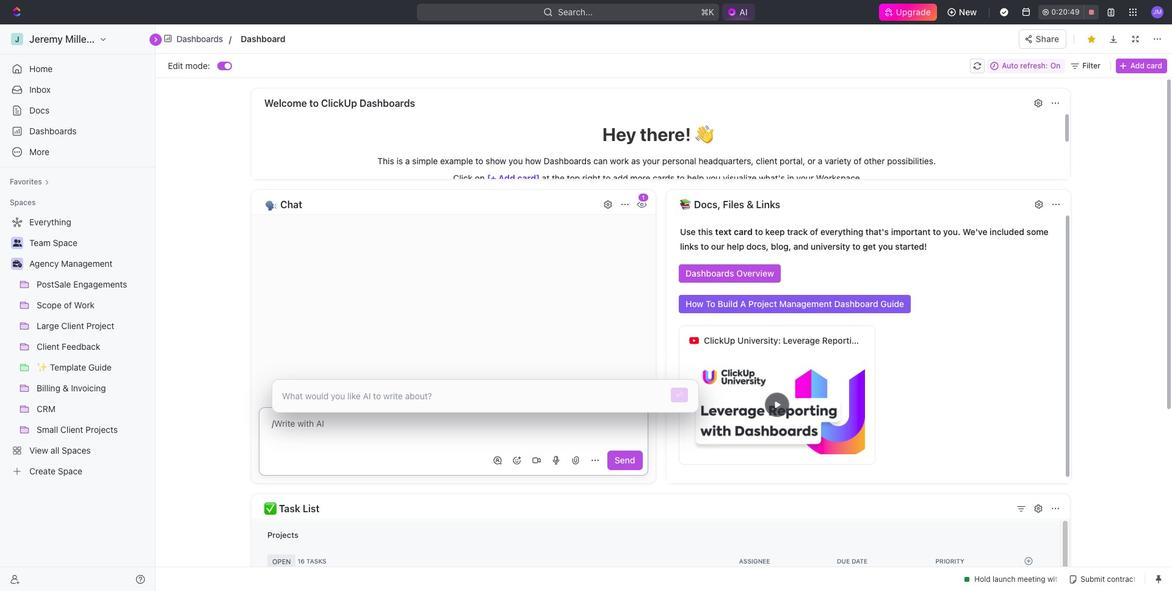 Task type: describe. For each thing, give the bounding box(es) containing it.
&
[[747, 199, 754, 210]]

edit mode:
[[168, 60, 210, 71]]

0 horizontal spatial your
[[643, 156, 660, 166]]

edit
[[168, 60, 183, 71]]

and
[[794, 241, 809, 252]]

1 vertical spatial add
[[499, 173, 515, 183]]

as
[[632, 156, 641, 166]]

dashboards down guide
[[884, 335, 933, 346]]

dashboards down our
[[686, 268, 734, 279]]

send button
[[608, 451, 643, 470]]

portal,
[[780, 156, 806, 166]]

welcome to clickup dashboards
[[264, 98, 415, 109]]

client
[[756, 156, 778, 166]]

docs link
[[5, 101, 150, 120]]

more
[[631, 173, 651, 183]]

auto
[[1002, 61, 1019, 70]]

✅
[[264, 503, 277, 514]]

welcome
[[264, 98, 307, 109]]

in
[[788, 173, 794, 183]]

1 horizontal spatial of
[[854, 156, 862, 166]]

👋
[[695, 123, 714, 145]]

0:20:49
[[1052, 7, 1080, 16]]

everything
[[821, 227, 864, 237]]

✅ task list
[[264, 503, 320, 514]]

chat
[[280, 199, 302, 210]]

we've
[[963, 227, 988, 237]]

docs
[[29, 105, 49, 115]]

important
[[892, 227, 931, 237]]

on
[[1051, 61, 1061, 70]]

write
[[274, 418, 295, 429]]

project
[[749, 299, 777, 309]]

example
[[440, 156, 473, 166]]

new
[[959, 7, 977, 17]]

⏎ button
[[671, 388, 688, 402]]

dashboards inside sidebar navigation
[[29, 126, 77, 136]]

inbox
[[29, 84, 51, 95]]

0 vertical spatial help
[[687, 173, 704, 183]]

1 horizontal spatial your
[[797, 173, 814, 183]]

🗣 chat button
[[264, 196, 596, 213]]

blog,
[[771, 241, 792, 252]]

to down the personal at top
[[677, 173, 685, 183]]

to left you.
[[933, 227, 941, 237]]

agency management
[[29, 258, 113, 269]]

business time image
[[13, 260, 22, 268]]

home link
[[5, 59, 150, 79]]

1 vertical spatial at
[[542, 173, 550, 183]]

clickup university: leverage reporting with dashboards link
[[704, 326, 933, 355]]

📚
[[680, 199, 692, 210]]

1 vertical spatial with
[[298, 418, 314, 429]]

use
[[680, 227, 696, 237]]

1:07
[[1074, 30, 1090, 39]]

[+
[[487, 173, 496, 183]]

dec 13, 2023 at 1:07 pm
[[1014, 30, 1103, 39]]

clickup inside button
[[321, 98, 357, 109]]

to left show
[[476, 156, 484, 166]]

links
[[680, 241, 699, 252]]

clickup university: leverage reporting with dashboards
[[704, 335, 933, 346]]

possibilities.
[[888, 156, 936, 166]]

share
[[1036, 33, 1060, 44]]

📚 docs, files & links button
[[679, 196, 1028, 213]]

agency management link
[[29, 254, 148, 274]]

track
[[787, 227, 808, 237]]

dashboards up top
[[544, 156, 591, 166]]

top
[[567, 173, 580, 183]]

spaces
[[10, 198, 36, 207]]

hey there! 👋
[[603, 123, 714, 145]]

send
[[615, 455, 636, 465]]

hey
[[603, 123, 636, 145]]

keep
[[766, 227, 785, 237]]

docs,
[[694, 199, 721, 210]]

to inside button
[[309, 98, 319, 109]]

agency
[[29, 258, 59, 269]]

or
[[808, 156, 816, 166]]

work
[[610, 156, 629, 166]]

projects
[[268, 530, 299, 540]]

click on [+ add card] at the top right to add more cards to help you visualize what's in your workspace.
[[453, 173, 863, 183]]

to keep track of everything that's important to you. we've included some links to our help docs, blog, and university to get you started!
[[680, 227, 1051, 252]]

to
[[706, 299, 716, 309]]

management inside "link"
[[61, 258, 113, 269]]

guide
[[881, 299, 905, 309]]

files
[[723, 199, 745, 210]]

is
[[397, 156, 403, 166]]

to up "docs,"
[[755, 227, 763, 237]]

0 vertical spatial dashboards link
[[161, 30, 227, 48]]

workspace.
[[817, 173, 863, 183]]

add inside button
[[1131, 61, 1145, 70]]



Task type: locate. For each thing, give the bounding box(es) containing it.
0 vertical spatial at
[[1065, 30, 1072, 39]]

0:20:49 button
[[1039, 5, 1099, 20]]

you left the how
[[509, 156, 523, 166]]

What would you like AI to write about? text field
[[282, 390, 660, 402]]

upgrade
[[896, 7, 931, 17]]

dashboards link up mode: at top left
[[161, 30, 227, 48]]

dashboards overview
[[686, 268, 774, 279]]

help inside "to keep track of everything that's important to you. we've included some links to our help docs, blog, and university to get you started!"
[[727, 241, 745, 252]]

clickup logo image
[[1112, 29, 1167, 40]]

welcome to clickup dashboards button
[[264, 95, 1027, 112]]

0 vertical spatial clickup
[[321, 98, 357, 109]]

you right get
[[879, 241, 893, 252]]

card]
[[518, 173, 540, 183]]

1 vertical spatial clickup
[[704, 335, 736, 346]]

this
[[698, 227, 713, 237]]

the
[[552, 173, 565, 183]]

to right "welcome"
[[309, 98, 319, 109]]

that's
[[866, 227, 889, 237]]

1 horizontal spatial with
[[865, 335, 882, 346]]

dashboards link
[[161, 30, 227, 48], [5, 122, 150, 141]]

at left 1:07
[[1065, 30, 1072, 39]]

✅ task list button
[[264, 500, 1010, 517]]

0 vertical spatial add
[[1131, 61, 1145, 70]]

clickup down build
[[704, 335, 736, 346]]

our
[[711, 241, 725, 252]]

0 horizontal spatial at
[[542, 173, 550, 183]]

simple
[[412, 156, 438, 166]]

how to build a project management dashboard guide
[[686, 299, 905, 309]]

add right [+
[[499, 173, 515, 183]]

your
[[643, 156, 660, 166], [797, 173, 814, 183]]

1 vertical spatial dashboards link
[[5, 122, 150, 141]]

0 horizontal spatial dashboards link
[[5, 122, 150, 141]]

favorites button
[[5, 175, 54, 189]]

0 horizontal spatial management
[[61, 258, 113, 269]]

this is a simple example to show you how dashboards can work as your personal headquarters, client portal, or a variety of other possibilities.
[[378, 156, 939, 166]]

of inside "to keep track of everything that's important to you. we've included some links to our help docs, blog, and university to get you started!"
[[810, 227, 819, 237]]

mode:
[[185, 60, 210, 71]]

management up leverage
[[780, 299, 832, 309]]

search...
[[558, 7, 593, 17]]

1 horizontal spatial management
[[780, 299, 832, 309]]

new button
[[942, 2, 985, 22]]

a
[[741, 299, 746, 309]]

on
[[475, 173, 485, 183]]

there!
[[640, 123, 691, 145]]

dashboards link down docs link
[[5, 122, 150, 141]]

/ write with ai
[[272, 418, 324, 429]]

you down headquarters,
[[707, 173, 721, 183]]

dashboards down docs
[[29, 126, 77, 136]]

of left other
[[854, 156, 862, 166]]

you.
[[944, 227, 961, 237]]

of right track at right top
[[810, 227, 819, 237]]

card right text at right top
[[734, 227, 753, 237]]

🗣
[[264, 199, 278, 210]]

management right agency
[[61, 258, 113, 269]]

at
[[1065, 30, 1072, 39], [542, 173, 550, 183]]

headquarters,
[[699, 156, 754, 166]]

2 vertical spatial you
[[879, 241, 893, 252]]

0 horizontal spatial clickup
[[321, 98, 357, 109]]

help right our
[[727, 241, 745, 252]]

to left get
[[853, 241, 861, 252]]

show
[[486, 156, 507, 166]]

to
[[309, 98, 319, 109], [476, 156, 484, 166], [603, 173, 611, 183], [677, 173, 685, 183], [755, 227, 763, 237], [933, 227, 941, 237], [701, 241, 709, 252], [853, 241, 861, 252]]

dashboards inside button
[[360, 98, 415, 109]]

1 horizontal spatial add
[[1131, 61, 1145, 70]]

1 horizontal spatial clickup
[[704, 335, 736, 346]]

13,
[[1031, 30, 1041, 39]]

dashboards up mode: at top left
[[177, 33, 223, 44]]

get
[[863, 241, 876, 252]]

what's
[[759, 173, 785, 183]]

1 vertical spatial management
[[780, 299, 832, 309]]

card inside button
[[1147, 61, 1163, 70]]

visualize
[[723, 173, 757, 183]]

favorites
[[10, 177, 42, 186]]

sidebar navigation
[[0, 24, 156, 591]]

variety
[[825, 156, 852, 166]]

with left the 'ai'
[[298, 418, 314, 429]]

0 horizontal spatial with
[[298, 418, 314, 429]]

included
[[990, 227, 1025, 237]]

a right is on the left of the page
[[405, 156, 410, 166]]

0 horizontal spatial of
[[810, 227, 819, 237]]

1 vertical spatial help
[[727, 241, 745, 252]]

leverage
[[783, 335, 820, 346]]

add down clickup logo
[[1131, 61, 1145, 70]]

your right in
[[797, 173, 814, 183]]

0 vertical spatial your
[[643, 156, 660, 166]]

some
[[1027, 227, 1049, 237]]

auto refresh: on
[[1002, 61, 1061, 70]]

at left the the
[[542, 173, 550, 183]]

to left our
[[701, 241, 709, 252]]

right
[[583, 173, 601, 183]]

your right as
[[643, 156, 660, 166]]

0 vertical spatial card
[[1147, 61, 1163, 70]]

you inside "to keep track of everything that's important to you. we've included some links to our help docs, blog, and university to get you started!"
[[879, 241, 893, 252]]

can
[[594, 156, 608, 166]]

university
[[811, 241, 851, 252]]

0 horizontal spatial add
[[499, 173, 515, 183]]

/
[[272, 418, 274, 429]]

to left add
[[603, 173, 611, 183]]

0 horizontal spatial help
[[687, 173, 704, 183]]

1 horizontal spatial a
[[818, 156, 823, 166]]

1 vertical spatial you
[[707, 173, 721, 183]]

0 vertical spatial management
[[61, 258, 113, 269]]

with
[[865, 335, 882, 346], [298, 418, 314, 429]]

📚 docs, files & links
[[680, 199, 781, 210]]

2 horizontal spatial you
[[879, 241, 893, 252]]

1 horizontal spatial card
[[1147, 61, 1163, 70]]

0 vertical spatial you
[[509, 156, 523, 166]]

how
[[525, 156, 542, 166]]

upgrade link
[[879, 4, 937, 21]]

dashboards up this
[[360, 98, 415, 109]]

task
[[279, 503, 300, 514]]

build
[[718, 299, 738, 309]]

None text field
[[241, 31, 580, 46]]

a right or
[[818, 156, 823, 166]]

you
[[509, 156, 523, 166], [707, 173, 721, 183], [879, 241, 893, 252]]

text
[[715, 227, 732, 237]]

1 horizontal spatial you
[[707, 173, 721, 183]]

add card
[[1131, 61, 1163, 70]]

2023
[[1043, 30, 1063, 39]]

0 horizontal spatial a
[[405, 156, 410, 166]]

share button
[[1019, 29, 1067, 49]]

clickup right "welcome"
[[321, 98, 357, 109]]

2 a from the left
[[818, 156, 823, 166]]

card
[[1147, 61, 1163, 70], [734, 227, 753, 237]]

dashboard
[[835, 299, 879, 309]]

of
[[854, 156, 862, 166], [810, 227, 819, 237]]

card down clickup logo
[[1147, 61, 1163, 70]]

1 vertical spatial card
[[734, 227, 753, 237]]

add card button
[[1116, 58, 1168, 73]]

this
[[378, 156, 394, 166]]

links
[[756, 199, 781, 210]]

1 horizontal spatial dashboards link
[[161, 30, 227, 48]]

0 horizontal spatial card
[[734, 227, 753, 237]]

with right 'reporting'
[[865, 335, 882, 346]]

reporting
[[823, 335, 862, 346]]

home
[[29, 64, 53, 74]]

1 vertical spatial your
[[797, 173, 814, 183]]

1 a from the left
[[405, 156, 410, 166]]

0 horizontal spatial you
[[509, 156, 523, 166]]

1 horizontal spatial help
[[727, 241, 745, 252]]

started!
[[896, 241, 927, 252]]

help down the personal at top
[[687, 173, 704, 183]]

0 vertical spatial with
[[865, 335, 882, 346]]

1 vertical spatial of
[[810, 227, 819, 237]]

0 vertical spatial of
[[854, 156, 862, 166]]

inbox link
[[5, 80, 150, 100]]

list
[[303, 503, 320, 514]]

1 horizontal spatial at
[[1065, 30, 1072, 39]]

personal
[[663, 156, 697, 166]]

🗣 chat
[[264, 199, 302, 210]]



Task type: vqa. For each thing, say whether or not it's contained in the screenshot.
Management
yes



